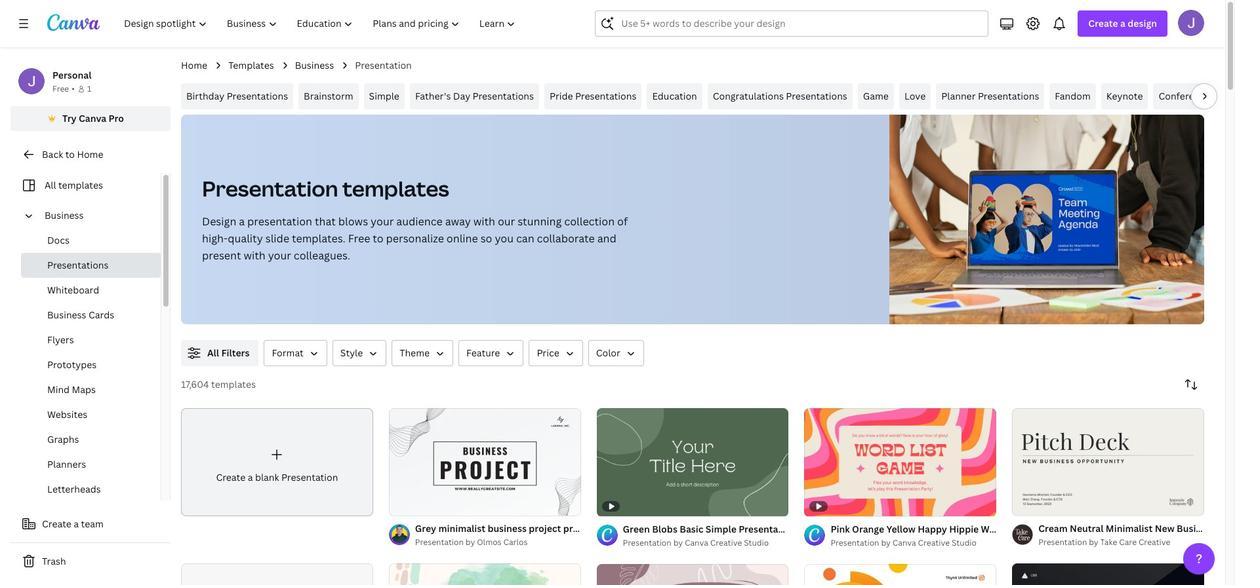 Task type: locate. For each thing, give the bounding box(es) containing it.
create
[[1089, 17, 1118, 30], [216, 472, 246, 484], [42, 518, 71, 531]]

0 vertical spatial business link
[[295, 58, 334, 73]]

prototypes
[[47, 359, 97, 371]]

presentations down templates link
[[227, 90, 288, 102]]

1 left 14
[[398, 501, 402, 510]]

a inside design a presentation that blows your audience away with our stunning collection of high-quality slide templates. free to personalize online so you can collaborate and present with your colleagues.
[[239, 215, 245, 229]]

pitc
[[1219, 523, 1235, 535]]

back to home
[[42, 148, 103, 161]]

create left design
[[1089, 17, 1118, 30]]

create inside create a team button
[[42, 518, 71, 531]]

1 horizontal spatial templates
[[211, 379, 256, 391]]

by down yellow
[[881, 538, 891, 549]]

studio inside pink orange yellow happy hippie word list game presentation party presentation by canva creative studio
[[952, 538, 977, 549]]

birthday presentations link
[[181, 83, 293, 110]]

presentations for congratulations presentations
[[786, 90, 847, 102]]

keynote link
[[1101, 83, 1148, 110]]

a inside create a team button
[[74, 518, 79, 531]]

quality
[[228, 232, 263, 246]]

1 vertical spatial presentation
[[563, 523, 621, 535]]

green
[[623, 523, 650, 536]]

simple
[[369, 90, 399, 102], [706, 523, 737, 536]]

1 horizontal spatial game
[[1026, 523, 1051, 536]]

0 vertical spatial game
[[863, 90, 889, 102]]

simple inside "link"
[[369, 90, 399, 102]]

feature button
[[459, 340, 524, 367]]

17,604
[[181, 379, 209, 391]]

2 horizontal spatial create
[[1089, 17, 1118, 30]]

2 horizontal spatial 1
[[1022, 501, 1025, 510]]

1 vertical spatial free
[[348, 232, 370, 246]]

1 left 18
[[1022, 501, 1025, 510]]

by down blobs
[[674, 538, 683, 549]]

0 vertical spatial with
[[473, 215, 495, 229]]

1 right '•'
[[87, 83, 91, 94]]

websites link
[[21, 403, 161, 428]]

1 vertical spatial simple
[[706, 523, 737, 536]]

1 vertical spatial create
[[216, 472, 246, 484]]

1 horizontal spatial all
[[207, 347, 219, 359]]

create inside create a blank presentation element
[[216, 472, 246, 484]]

canva
[[79, 112, 106, 125], [685, 538, 708, 549], [893, 538, 916, 549]]

word
[[981, 523, 1005, 536]]

to inside design a presentation that blows your audience away with our stunning collection of high-quality slide templates. free to personalize online so you can collaborate and present with your colleagues.
[[373, 232, 384, 246]]

presentation by take care creative link
[[1039, 537, 1204, 550]]

home link
[[181, 58, 207, 73]]

1 vertical spatial with
[[244, 249, 266, 263]]

all for all filters
[[207, 347, 219, 359]]

basic
[[680, 523, 704, 536]]

of right 'collection' at the left
[[617, 215, 628, 229]]

design
[[1128, 17, 1157, 30]]

1 horizontal spatial free
[[348, 232, 370, 246]]

green blobs basic simple presentation presentation by canva creative studio
[[623, 523, 796, 549]]

0 horizontal spatial canva
[[79, 112, 106, 125]]

create inside create a design dropdown button
[[1089, 17, 1118, 30]]

presentations inside "link"
[[786, 90, 847, 102]]

templates.
[[292, 232, 346, 246]]

presentations up whiteboard
[[47, 259, 109, 272]]

1 horizontal spatial presentation by canva creative studio link
[[831, 537, 997, 550]]

1 horizontal spatial simple
[[706, 523, 737, 536]]

format
[[272, 347, 304, 359]]

of left 18
[[1027, 501, 1037, 510]]

create left blank
[[216, 472, 246, 484]]

all inside all filters button
[[207, 347, 219, 359]]

all left "filters"
[[207, 347, 219, 359]]

format button
[[264, 340, 327, 367]]

1 horizontal spatial creative
[[918, 538, 950, 549]]

business link up brainstorm at top left
[[295, 58, 334, 73]]

cream neutral minimalist new business pitc presentation by take care creative
[[1039, 523, 1235, 548]]

free down blows
[[348, 232, 370, 246]]

project
[[529, 523, 561, 535]]

0 vertical spatial create
[[1089, 17, 1118, 30]]

by inside cream neutral minimalist new business pitc presentation by take care creative
[[1089, 537, 1099, 548]]

1 vertical spatial to
[[373, 232, 384, 246]]

1 vertical spatial business link
[[39, 203, 153, 228]]

canva right try
[[79, 112, 106, 125]]

hippie
[[949, 523, 979, 536]]

by left take
[[1089, 537, 1099, 548]]

1 horizontal spatial create
[[216, 472, 246, 484]]

planner
[[942, 90, 976, 102]]

presentation by canva creative studio link down yellow
[[831, 537, 997, 550]]

theme
[[400, 347, 430, 359]]

0 horizontal spatial of
[[404, 501, 414, 510]]

a left blank
[[248, 472, 253, 484]]

orange
[[852, 523, 884, 536]]

create for create a team
[[42, 518, 71, 531]]

personalize
[[386, 232, 444, 246]]

1 horizontal spatial 1
[[398, 501, 402, 510]]

•
[[72, 83, 75, 94]]

canva down the basic
[[685, 538, 708, 549]]

color
[[596, 347, 620, 359]]

grey minimalist business project presentation image
[[389, 408, 581, 517]]

business up brainstorm at top left
[[295, 59, 334, 72]]

0 horizontal spatial game
[[863, 90, 889, 102]]

0 vertical spatial all
[[45, 179, 56, 192]]

grey minimalist business project presentation link
[[415, 522, 621, 537]]

presentation
[[247, 215, 312, 229], [563, 523, 621, 535]]

2 presentation by canva creative studio link from the left
[[831, 537, 997, 550]]

game link
[[858, 83, 894, 110]]

presentations right "pride" on the left top of the page
[[575, 90, 637, 102]]

0 vertical spatial simple
[[369, 90, 399, 102]]

0 horizontal spatial creative
[[710, 538, 742, 549]]

None search field
[[595, 10, 989, 37]]

presentations for planner presentations
[[978, 90, 1039, 102]]

0 horizontal spatial all
[[45, 179, 56, 192]]

presentations for pride presentations
[[575, 90, 637, 102]]

cards
[[89, 309, 114, 321]]

0 horizontal spatial home
[[77, 148, 103, 161]]

presentation by canva creative studio link for yellow
[[831, 537, 997, 550]]

templates
[[228, 59, 274, 72]]

presentation inside cream neutral minimalist new business pitc presentation by take care creative
[[1039, 537, 1087, 548]]

1 vertical spatial game
[[1026, 523, 1051, 536]]

1 horizontal spatial to
[[373, 232, 384, 246]]

simple left "father's"
[[369, 90, 399, 102]]

our
[[498, 215, 515, 229]]

game right list
[[1026, 523, 1051, 536]]

that
[[315, 215, 336, 229]]

a inside create a design dropdown button
[[1121, 17, 1126, 30]]

creative down happy
[[918, 538, 950, 549]]

all inside all templates link
[[45, 179, 56, 192]]

studio down hippie
[[952, 538, 977, 549]]

creative down green blobs basic simple presentation link
[[710, 538, 742, 549]]

a for presentation
[[239, 215, 245, 229]]

1 vertical spatial home
[[77, 148, 103, 161]]

presentations
[[227, 90, 288, 102], [473, 90, 534, 102], [575, 90, 637, 102], [786, 90, 847, 102], [978, 90, 1039, 102], [47, 259, 109, 272]]

1 horizontal spatial business link
[[295, 58, 334, 73]]

a left team
[[74, 518, 79, 531]]

1 horizontal spatial with
[[473, 215, 495, 229]]

presentation by canva creative studio link down the basic
[[623, 537, 789, 550]]

presentation up slide
[[247, 215, 312, 229]]

1 studio from the left
[[744, 538, 769, 549]]

yellow
[[887, 523, 916, 536]]

business left pitc at right
[[1177, 523, 1216, 535]]

1 vertical spatial all
[[207, 347, 219, 359]]

father's day presentations
[[415, 90, 534, 102]]

game inside pink orange yellow happy hippie word list game presentation party presentation by canva creative studio
[[1026, 523, 1051, 536]]

your right blows
[[371, 215, 394, 229]]

design a presentation that blows your audience away with our stunning collection of high-quality slide templates. free to personalize online so you can collaborate and present with your colleagues.
[[202, 215, 628, 263]]

0 horizontal spatial to
[[65, 148, 75, 161]]

canva inside pink orange yellow happy hippie word list game presentation party presentation by canva creative studio
[[893, 538, 916, 549]]

0 horizontal spatial create
[[42, 518, 71, 531]]

1 horizontal spatial home
[[181, 59, 207, 72]]

0 vertical spatial free
[[52, 83, 69, 94]]

so
[[481, 232, 492, 246]]

business link down all templates link
[[39, 203, 153, 228]]

2 studio from the left
[[952, 538, 977, 549]]

0 horizontal spatial presentation
[[247, 215, 312, 229]]

free left '•'
[[52, 83, 69, 94]]

a up "quality"
[[239, 215, 245, 229]]

all down back
[[45, 179, 56, 192]]

create left team
[[42, 518, 71, 531]]

game
[[863, 90, 889, 102], [1026, 523, 1051, 536]]

prototypes link
[[21, 353, 161, 378]]

try
[[62, 112, 77, 125]]

of left 14
[[404, 501, 414, 510]]

presentation left the green
[[563, 523, 621, 535]]

style button
[[333, 340, 387, 367]]

2 horizontal spatial templates
[[342, 175, 449, 203]]

simple right the basic
[[706, 523, 737, 536]]

to
[[65, 148, 75, 161], [373, 232, 384, 246]]

templates link
[[228, 58, 274, 73]]

home inside back to home link
[[77, 148, 103, 161]]

brainstorm link
[[299, 83, 359, 110]]

1 horizontal spatial presentation
[[563, 523, 621, 535]]

simple inside green blobs basic simple presentation presentation by canva creative studio
[[706, 523, 737, 536]]

2 horizontal spatial of
[[1027, 501, 1037, 510]]

create a design button
[[1078, 10, 1168, 37]]

1 presentation by canva creative studio link from the left
[[623, 537, 789, 550]]

studio
[[744, 538, 769, 549], [952, 538, 977, 549]]

2 vertical spatial create
[[42, 518, 71, 531]]

by down minimalist
[[466, 537, 475, 548]]

0 horizontal spatial simple
[[369, 90, 399, 102]]

try canva pro
[[62, 112, 124, 125]]

to left personalize
[[373, 232, 384, 246]]

brainstorm
[[304, 90, 353, 102]]

grey
[[415, 523, 436, 535]]

1 for grey
[[398, 501, 402, 510]]

0 horizontal spatial templates
[[58, 179, 103, 192]]

with up so
[[473, 215, 495, 229]]

2 horizontal spatial canva
[[893, 538, 916, 549]]

mind maps link
[[21, 378, 161, 403]]

business up docs at top
[[45, 209, 84, 222]]

game left 'love' at the top of page
[[863, 90, 889, 102]]

to right back
[[65, 148, 75, 161]]

all filters button
[[181, 340, 259, 367]]

canva down yellow
[[893, 538, 916, 549]]

studio down green blobs basic simple presentation link
[[744, 538, 769, 549]]

team
[[81, 518, 104, 531]]

1 horizontal spatial of
[[617, 215, 628, 229]]

of for grey minimalist business project presentation
[[404, 501, 414, 510]]

you
[[495, 232, 514, 246]]

with down "quality"
[[244, 249, 266, 263]]

presentations left game link
[[786, 90, 847, 102]]

education link
[[647, 83, 702, 110]]

templates down back to home
[[58, 179, 103, 192]]

with
[[473, 215, 495, 229], [244, 249, 266, 263]]

presentations right "planner"
[[978, 90, 1039, 102]]

pink orange yellow happy hippie word list game presentation party presentation by canva creative studio
[[831, 523, 1137, 549]]

high-
[[202, 232, 228, 246]]

home up birthday
[[181, 59, 207, 72]]

letterheads link
[[21, 478, 161, 503]]

presentations right day
[[473, 90, 534, 102]]

all for all templates
[[45, 179, 56, 192]]

by inside the grey minimalist business project presentation presentation by olmos carlos
[[466, 537, 475, 548]]

fandom
[[1055, 90, 1091, 102]]

letterheads
[[47, 483, 101, 496]]

home up all templates link
[[77, 148, 103, 161]]

templates up audience
[[342, 175, 449, 203]]

online
[[447, 232, 478, 246]]

a inside create a blank presentation element
[[248, 472, 253, 484]]

templates for 17,604 templates
[[211, 379, 256, 391]]

a left design
[[1121, 17, 1126, 30]]

your
[[371, 215, 394, 229], [268, 249, 291, 263]]

blows
[[338, 215, 368, 229]]

trash link
[[10, 549, 171, 575]]

0 horizontal spatial your
[[268, 249, 291, 263]]

planner presentations
[[942, 90, 1039, 102]]

pink orange yellow happy hippie word list game presentation party link
[[831, 523, 1137, 537]]

0 vertical spatial presentation
[[247, 215, 312, 229]]

by inside pink orange yellow happy hippie word list game presentation party presentation by canva creative studio
[[881, 538, 891, 549]]

creative down new
[[1139, 537, 1171, 548]]

create for create a design
[[1089, 17, 1118, 30]]

1 horizontal spatial your
[[371, 215, 394, 229]]

creative inside pink orange yellow happy hippie word list game presentation party presentation by canva creative studio
[[918, 538, 950, 549]]

0 horizontal spatial presentation by canva creative studio link
[[623, 537, 789, 550]]

0 horizontal spatial studio
[[744, 538, 769, 549]]

free inside design a presentation that blows your audience away with our stunning collection of high-quality slide templates. free to personalize online so you can collaborate and present with your colleagues.
[[348, 232, 370, 246]]

canva inside button
[[79, 112, 106, 125]]

2 horizontal spatial creative
[[1139, 537, 1171, 548]]

0 vertical spatial home
[[181, 59, 207, 72]]

1 horizontal spatial studio
[[952, 538, 977, 549]]

1 horizontal spatial canva
[[685, 538, 708, 549]]

your down slide
[[268, 249, 291, 263]]

templates down "filters"
[[211, 379, 256, 391]]

presentation
[[355, 59, 412, 72], [202, 175, 338, 203], [281, 472, 338, 484], [739, 523, 796, 536], [1054, 523, 1111, 536], [415, 537, 464, 548], [1039, 537, 1087, 548], [623, 538, 672, 549], [831, 538, 879, 549]]

congratulations
[[713, 90, 784, 102]]



Task type: vqa. For each thing, say whether or not it's contained in the screenshot.
Embracing
no



Task type: describe. For each thing, give the bounding box(es) containing it.
presentation by canva creative studio link for basic
[[623, 537, 789, 550]]

all templates
[[45, 179, 103, 192]]

pride presentations
[[550, 90, 637, 102]]

stunning
[[518, 215, 562, 229]]

black and gray gradient professional presentation image
[[1012, 564, 1204, 586]]

colleagues.
[[294, 249, 350, 263]]

planners link
[[21, 453, 161, 478]]

pink
[[831, 523, 850, 536]]

care
[[1119, 537, 1137, 548]]

0 horizontal spatial free
[[52, 83, 69, 94]]

try canva pro button
[[10, 106, 171, 131]]

day
[[453, 90, 470, 102]]

slide
[[265, 232, 289, 246]]

0 vertical spatial to
[[65, 148, 75, 161]]

design
[[202, 215, 236, 229]]

pride
[[550, 90, 573, 102]]

templates for presentation templates
[[342, 175, 449, 203]]

modern pitch deck presentation template image
[[181, 564, 373, 586]]

price button
[[529, 340, 583, 367]]

blobs
[[652, 523, 678, 536]]

can
[[516, 232, 534, 246]]

presentations for birthday presentations
[[227, 90, 288, 102]]

green blobs basic simple presentation link
[[623, 523, 796, 537]]

presentation templates
[[202, 175, 449, 203]]

maps
[[72, 384, 96, 396]]

beige brown pastel  playful manhwa illustration brainstorm presentation image
[[597, 564, 789, 586]]

0 horizontal spatial 1
[[87, 83, 91, 94]]

creative inside green blobs basic simple presentation presentation by canva creative studio
[[710, 538, 742, 549]]

flyers link
[[21, 328, 161, 353]]

minimalist
[[439, 523, 486, 535]]

grey minimalist business project presentation presentation by olmos carlos
[[415, 523, 621, 548]]

birthday presentations
[[186, 90, 288, 102]]

0 vertical spatial your
[[371, 215, 394, 229]]

pro
[[109, 112, 124, 125]]

mind
[[47, 384, 70, 396]]

Search search field
[[621, 11, 980, 36]]

create a design
[[1089, 17, 1157, 30]]

filters
[[221, 347, 250, 359]]

a for design
[[1121, 17, 1126, 30]]

graphs
[[47, 434, 79, 446]]

create for create a blank presentation
[[216, 472, 246, 484]]

neutral
[[1070, 523, 1104, 535]]

conference link
[[1154, 83, 1216, 110]]

conference
[[1159, 90, 1210, 102]]

beige brown minimal organic creative project presentation image
[[389, 564, 581, 586]]

minimalist
[[1106, 523, 1153, 535]]

away
[[445, 215, 471, 229]]

feature
[[466, 347, 500, 359]]

color button
[[588, 340, 644, 367]]

collaborate
[[537, 232, 595, 246]]

docs
[[47, 234, 70, 247]]

cream neutral minimalist new business pitch deck presentation image
[[1012, 408, 1204, 517]]

17,604 templates
[[181, 379, 256, 391]]

new
[[1155, 523, 1175, 535]]

pride presentations link
[[544, 83, 642, 110]]

presentation inside the grey minimalist business project presentation presentation by olmos carlos
[[563, 523, 621, 535]]

education
[[652, 90, 697, 102]]

mind maps
[[47, 384, 96, 396]]

business up flyers
[[47, 309, 86, 321]]

business cards
[[47, 309, 114, 321]]

presentations inside 'link'
[[473, 90, 534, 102]]

1 of 18
[[1022, 501, 1047, 510]]

a for blank
[[248, 472, 253, 484]]

canva inside green blobs basic simple presentation presentation by canva creative studio
[[685, 538, 708, 549]]

1 for cream
[[1022, 501, 1025, 510]]

Sort by button
[[1178, 372, 1204, 398]]

carlos
[[503, 537, 528, 548]]

trash
[[42, 556, 66, 568]]

happy
[[918, 523, 947, 536]]

1 vertical spatial your
[[268, 249, 291, 263]]

olmos
[[477, 537, 502, 548]]

party
[[1113, 523, 1137, 536]]

presentation inside design a presentation that blows your audience away with our stunning collection of high-quality slide templates. free to personalize online so you can collaborate and present with your colleagues.
[[247, 215, 312, 229]]

back
[[42, 148, 63, 161]]

studio inside green blobs basic simple presentation presentation by canva creative studio
[[744, 538, 769, 549]]

0 horizontal spatial business link
[[39, 203, 153, 228]]

love
[[905, 90, 926, 102]]

cream neutral minimalist new business pitc link
[[1039, 522, 1235, 537]]

congratulations presentations link
[[708, 83, 853, 110]]

1 of 14 link
[[389, 408, 581, 517]]

create a team button
[[10, 512, 171, 538]]

of for cream neutral minimalist new business pitc
[[1027, 501, 1037, 510]]

1 of 18 link
[[1012, 408, 1204, 517]]

a for team
[[74, 518, 79, 531]]

presentation inside the grey minimalist business project presentation presentation by olmos carlos
[[415, 537, 464, 548]]

create a team
[[42, 518, 104, 531]]

business inside "link"
[[45, 209, 84, 222]]

all templates link
[[18, 173, 153, 198]]

price
[[537, 347, 559, 359]]

creative inside cream neutral minimalist new business pitc presentation by take care creative
[[1139, 537, 1171, 548]]

keynote
[[1107, 90, 1143, 102]]

whiteboard
[[47, 284, 99, 297]]

flyers
[[47, 334, 74, 346]]

style
[[340, 347, 363, 359]]

graphs link
[[21, 428, 161, 453]]

business cards link
[[21, 303, 161, 328]]

all filters
[[207, 347, 250, 359]]

docs link
[[21, 228, 161, 253]]

templates for all templates
[[58, 179, 103, 192]]

simple link
[[364, 83, 405, 110]]

birthday
[[186, 90, 225, 102]]

create a blank presentation element
[[181, 409, 373, 517]]

jacob simon image
[[1178, 10, 1204, 36]]

create a blank presentation link
[[181, 409, 373, 517]]

yellow and white modern training and development presentation image
[[805, 564, 997, 586]]

and
[[597, 232, 617, 246]]

love link
[[899, 83, 931, 110]]

business inside cream neutral minimalist new business pitc presentation by take care creative
[[1177, 523, 1216, 535]]

back to home link
[[10, 142, 171, 168]]

0 horizontal spatial with
[[244, 249, 266, 263]]

of inside design a presentation that blows your audience away with our stunning collection of high-quality slide templates. free to personalize online so you can collaborate and present with your colleagues.
[[617, 215, 628, 229]]

by inside green blobs basic simple presentation presentation by canva creative studio
[[674, 538, 683, 549]]

presentation by olmos carlos link
[[415, 537, 581, 550]]

list
[[1007, 523, 1023, 536]]

top level navigation element
[[115, 10, 527, 37]]



